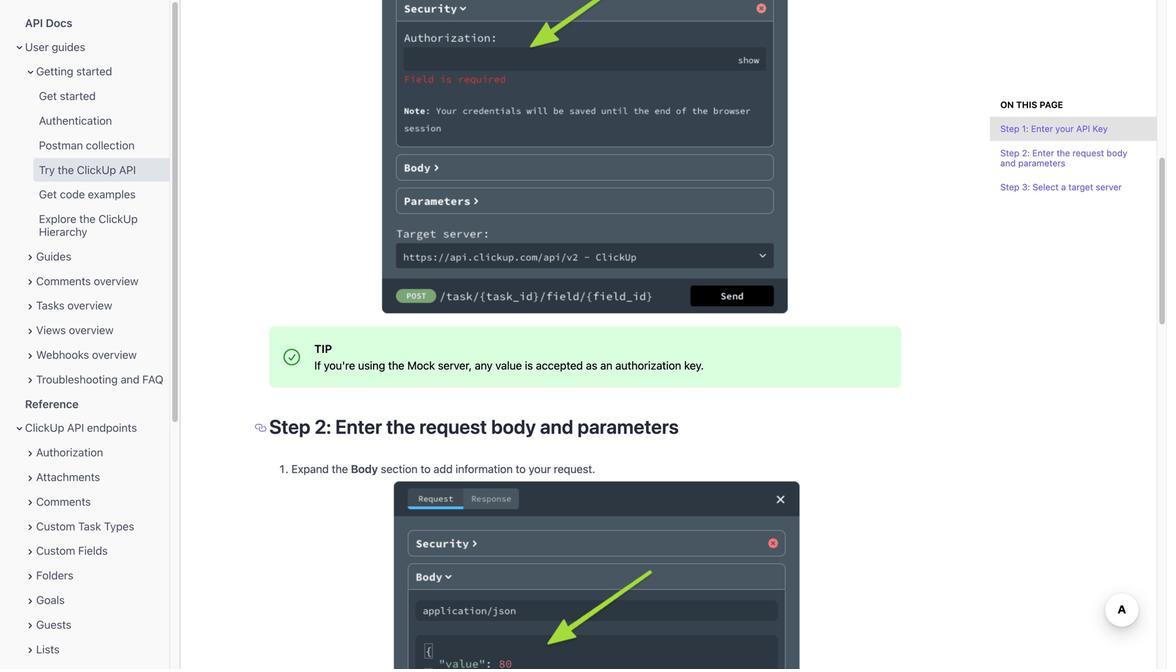 Task type: locate. For each thing, give the bounding box(es) containing it.
1 vertical spatial clickup
[[99, 212, 138, 226]]

to left the add
[[421, 462, 431, 476]]

faq
[[142, 373, 163, 386]]

1 vertical spatial and
[[121, 373, 139, 386]]

overview down comments overview
[[67, 299, 112, 312]]

0 vertical spatial get
[[39, 89, 57, 103]]

1 vertical spatial enter
[[1033, 148, 1055, 158]]

step inside step 3: select a target server link
[[1001, 182, 1020, 192]]

api up examples
[[119, 163, 136, 176]]

1 horizontal spatial step 2: enter the request body and parameters
[[1001, 148, 1128, 168]]

to right 'information'
[[516, 462, 526, 476]]

step for step 1: enter your api key link
[[1001, 123, 1020, 134]]

overview up "webhooks overview"
[[69, 324, 114, 337]]

1 custom from the top
[[36, 520, 75, 533]]

overview
[[94, 274, 139, 288], [67, 299, 112, 312], [69, 324, 114, 337], [92, 348, 137, 361]]

1 vertical spatial 2:
[[315, 415, 331, 438]]

authentication link
[[0, 109, 170, 133]]

0 vertical spatial custom
[[36, 520, 75, 533]]

information
[[456, 462, 513, 476]]

clickup down examples
[[99, 212, 138, 226]]

accepted
[[536, 359, 583, 372]]

clickup up get code examples
[[77, 163, 116, 176]]

collection
[[86, 139, 135, 152]]

lists
[[36, 643, 60, 656]]

value
[[496, 359, 522, 372]]

0 vertical spatial enter
[[1031, 123, 1053, 134]]

mock
[[407, 359, 435, 372]]

page
[[1040, 99, 1063, 110]]

step down on
[[1001, 148, 1020, 158]]

the down step 1: enter your api key link
[[1057, 148, 1070, 158]]

the right using
[[388, 359, 405, 372]]

1 vertical spatial your
[[529, 462, 551, 476]]

overview up tasks overview
[[94, 274, 139, 288]]

troubleshooting and faq
[[36, 373, 163, 386]]

step inside 'step 2: enter the request body and parameters'
[[1001, 148, 1020, 158]]

1 vertical spatial custom
[[36, 544, 75, 557]]

the
[[1057, 148, 1070, 158], [58, 163, 74, 176], [79, 212, 96, 226], [388, 359, 405, 372], [386, 415, 415, 438], [332, 462, 348, 476]]

and down step 1: enter your api key
[[1001, 158, 1016, 168]]

0 vertical spatial request
[[1073, 148, 1104, 158]]

started for get started
[[60, 89, 96, 103]]

tip
[[314, 342, 332, 355]]

1 vertical spatial comments
[[36, 495, 91, 508]]

and up request.
[[540, 415, 574, 438]]

add
[[434, 462, 453, 476]]

parameters down authorization on the right bottom
[[578, 415, 679, 438]]

0 horizontal spatial to
[[421, 462, 431, 476]]

try the clickup api
[[39, 163, 136, 176]]

parameters up select
[[1019, 158, 1066, 168]]

screenshot of the body section of the try it modal. image
[[392, 480, 801, 669]]

request down 'key'
[[1073, 148, 1104, 158]]

0 horizontal spatial your
[[529, 462, 551, 476]]

1 vertical spatial body
[[491, 415, 536, 438]]

step 1: enter your api key
[[1001, 123, 1108, 134]]

started
[[76, 65, 112, 78], [60, 89, 96, 103]]

started up get started link
[[76, 65, 112, 78]]

custom up folders
[[36, 544, 75, 557]]

goals
[[36, 593, 65, 607]]

troubleshooting
[[36, 373, 118, 386]]

0 vertical spatial your
[[1056, 123, 1074, 134]]

tasks overview
[[36, 299, 112, 312]]

step left the 3: at the top of the page
[[1001, 182, 1020, 192]]

clickup down reference
[[25, 421, 64, 434]]

the up section
[[386, 415, 415, 438]]

views
[[36, 324, 66, 337]]

body up 'information'
[[491, 415, 536, 438]]

the down get code examples
[[79, 212, 96, 226]]

clickup inside "explore the clickup hierarchy"
[[99, 212, 138, 226]]

get started
[[39, 89, 96, 103]]

the left body
[[332, 462, 348, 476]]

to
[[421, 462, 431, 476], [516, 462, 526, 476]]

0 horizontal spatial body
[[491, 415, 536, 438]]

your down page
[[1056, 123, 1074, 134]]

1 horizontal spatial body
[[1107, 148, 1128, 158]]

2:
[[1022, 148, 1030, 158], [315, 415, 331, 438]]

custom
[[36, 520, 75, 533], [36, 544, 75, 557]]

on
[[1001, 99, 1014, 110]]

started up authentication
[[60, 89, 96, 103]]

body down 'key'
[[1107, 148, 1128, 158]]

2 vertical spatial and
[[540, 415, 574, 438]]

your left request.
[[529, 462, 551, 476]]

enter
[[1031, 123, 1053, 134], [1033, 148, 1055, 158], [335, 415, 382, 438]]

2: down 1:
[[1022, 148, 1030, 158]]

body
[[351, 462, 378, 476]]

get left "code"
[[39, 188, 57, 201]]

1 get from the top
[[39, 89, 57, 103]]

1 horizontal spatial to
[[516, 462, 526, 476]]

overview up troubleshooting and faq
[[92, 348, 137, 361]]

guides
[[36, 250, 71, 263]]

screenshot of the security section of the try it modal. image
[[380, 0, 791, 315]]

0 vertical spatial comments
[[36, 274, 91, 288]]

an
[[600, 359, 613, 372]]

get
[[39, 89, 57, 103], [39, 188, 57, 201]]

step 2 enter the request body and parameters permalink image
[[254, 422, 266, 434]]

get code examples link
[[0, 183, 170, 207]]

types
[[104, 520, 134, 533]]

get down getting
[[39, 89, 57, 103]]

enter up body
[[335, 415, 382, 438]]

reference
[[25, 397, 79, 411]]

as
[[586, 359, 598, 372]]

step 2: enter the request body and parameters link
[[990, 141, 1157, 175]]

api left 'key'
[[1077, 123, 1090, 134]]

2 vertical spatial enter
[[335, 415, 382, 438]]

code
[[60, 188, 85, 201]]

step left 1:
[[1001, 123, 1020, 134]]

api docs
[[25, 16, 72, 30]]

and inside 'step 2: enter the request body and parameters'
[[1001, 158, 1016, 168]]

step right step 2 enter the request body and parameters permalink icon
[[269, 415, 311, 438]]

enter down step 1: enter your api key
[[1033, 148, 1055, 158]]

0 vertical spatial clickup
[[77, 163, 116, 176]]

examples
[[88, 188, 136, 201]]

0 vertical spatial 2:
[[1022, 148, 1030, 158]]

getting started
[[36, 65, 112, 78]]

1 vertical spatial started
[[60, 89, 96, 103]]

parameters inside 'step 2: enter the request body and parameters'
[[1019, 158, 1066, 168]]

webhooks overview
[[36, 348, 137, 361]]

custom for custom task types
[[36, 520, 75, 533]]

tasks
[[36, 299, 65, 312]]

0 vertical spatial parameters
[[1019, 158, 1066, 168]]

2 custom from the top
[[36, 544, 75, 557]]

comments down the attachments
[[36, 495, 91, 508]]

1 horizontal spatial 2:
[[1022, 148, 1030, 158]]

get for get code examples
[[39, 188, 57, 201]]

2 horizontal spatial and
[[1001, 158, 1016, 168]]

comments down guides
[[36, 274, 91, 288]]

0 vertical spatial and
[[1001, 158, 1016, 168]]

guests
[[36, 618, 71, 631]]

2 get from the top
[[39, 188, 57, 201]]

comments
[[36, 274, 91, 288], [36, 495, 91, 508]]

0 horizontal spatial step 2: enter the request body and parameters
[[269, 415, 679, 438]]

api
[[25, 16, 43, 30], [1077, 123, 1090, 134], [119, 163, 136, 176], [67, 421, 84, 434]]

2: up expand
[[315, 415, 331, 438]]

1 vertical spatial get
[[39, 188, 57, 201]]

request up "expand the body section to add information to your request."
[[419, 415, 487, 438]]

task
[[78, 520, 101, 533]]

step 2: enter the request body and parameters up 'information'
[[269, 415, 679, 438]]

request
[[1073, 148, 1104, 158], [419, 415, 487, 438]]

step inside step 1: enter your api key link
[[1001, 123, 1020, 134]]

enter right 1:
[[1031, 123, 1053, 134]]

2 to from the left
[[516, 462, 526, 476]]

custom up custom fields
[[36, 520, 75, 533]]

postman collection
[[39, 139, 135, 152]]

1 vertical spatial request
[[419, 415, 487, 438]]

if
[[314, 359, 321, 372]]

hierarchy
[[39, 225, 87, 238]]

1 comments from the top
[[36, 274, 91, 288]]

step 3: select a target server
[[1001, 182, 1122, 192]]

folders
[[36, 569, 73, 582]]

your
[[1056, 123, 1074, 134], [529, 462, 551, 476]]

step for step 3: select a target server link
[[1001, 182, 1020, 192]]

step 2: enter the request body and parameters
[[1001, 148, 1128, 168], [269, 415, 679, 438]]

and
[[1001, 158, 1016, 168], [121, 373, 139, 386], [540, 415, 574, 438]]

1 horizontal spatial your
[[1056, 123, 1074, 134]]

guides
[[52, 40, 85, 53]]

started for getting started
[[76, 65, 112, 78]]

1 horizontal spatial parameters
[[1019, 158, 1066, 168]]

overview for webhooks overview
[[92, 348, 137, 361]]

select
[[1033, 182, 1059, 192]]

body
[[1107, 148, 1128, 158], [491, 415, 536, 438]]

server,
[[438, 359, 472, 372]]

and left faq at the bottom left of the page
[[121, 373, 139, 386]]

the right try
[[58, 163, 74, 176]]

0 vertical spatial body
[[1107, 148, 1128, 158]]

1 vertical spatial parameters
[[578, 415, 679, 438]]

0 vertical spatial started
[[76, 65, 112, 78]]

2 comments from the top
[[36, 495, 91, 508]]

try the clickup api link
[[0, 158, 170, 182]]

get inside "link"
[[39, 188, 57, 201]]

the inside the tip if you're using the mock server, any value is accepted as an authorization key.
[[388, 359, 405, 372]]

step 2: enter the request body and parameters up a
[[1001, 148, 1128, 168]]



Task type: describe. For each thing, give the bounding box(es) containing it.
authorization
[[36, 446, 103, 459]]

comments overview
[[36, 274, 139, 288]]

clickup for api
[[77, 163, 116, 176]]

this
[[1017, 99, 1038, 110]]

clickup api endpoints
[[25, 421, 137, 434]]

get for get started
[[39, 89, 57, 103]]

overview for tasks overview
[[67, 299, 112, 312]]

webhooks
[[36, 348, 89, 361]]

attachments
[[36, 470, 100, 484]]

api up authorization
[[67, 421, 84, 434]]

key
[[1093, 123, 1108, 134]]

overview for views overview
[[69, 324, 114, 337]]

explore
[[39, 212, 76, 226]]

0 horizontal spatial and
[[121, 373, 139, 386]]

custom task types
[[36, 520, 134, 533]]

1 horizontal spatial request
[[1073, 148, 1104, 158]]

1 to from the left
[[421, 462, 431, 476]]

user
[[25, 40, 49, 53]]

0 horizontal spatial parameters
[[578, 415, 679, 438]]

0 horizontal spatial 2:
[[315, 415, 331, 438]]

step for the 'step 2: enter the request body and parameters' link
[[1001, 148, 1020, 158]]

on this page
[[1001, 99, 1063, 110]]

2 vertical spatial clickup
[[25, 421, 64, 434]]

1 vertical spatial step 2: enter the request body and parameters
[[269, 415, 679, 438]]

authentication
[[39, 114, 112, 127]]

using
[[358, 359, 385, 372]]

key.
[[684, 359, 704, 372]]

explore the clickup hierarchy
[[39, 212, 138, 238]]

server
[[1096, 182, 1122, 192]]

fields
[[78, 544, 108, 557]]

expand the body section to add information to your request.
[[292, 462, 595, 476]]

comments for comments overview
[[36, 274, 91, 288]]

get started link
[[0, 84, 170, 108]]

getting
[[36, 65, 73, 78]]

step 1: enter your api key link
[[990, 117, 1157, 141]]

request.
[[554, 462, 595, 476]]

1:
[[1022, 123, 1029, 134]]

enter for step 1: enter your api key link
[[1031, 123, 1053, 134]]

postman
[[39, 139, 83, 152]]

enter for the 'step 2: enter the request body and parameters' link
[[1033, 148, 1055, 158]]

overview for comments overview
[[94, 274, 139, 288]]

endpoints
[[87, 421, 137, 434]]

get code examples
[[39, 188, 136, 201]]

the inside "explore the clickup hierarchy"
[[79, 212, 96, 226]]

custom fields
[[36, 544, 108, 557]]

0 vertical spatial step 2: enter the request body and parameters
[[1001, 148, 1128, 168]]

user guides
[[25, 40, 85, 53]]

tip if you're using the mock server, any value is accepted as an authorization key.
[[314, 342, 704, 372]]

api up user
[[25, 16, 43, 30]]

step 3: select a target server link
[[990, 175, 1157, 199]]

target
[[1069, 182, 1094, 192]]

custom for custom fields
[[36, 544, 75, 557]]

try
[[39, 163, 55, 176]]

postman collection link
[[0, 133, 170, 157]]

expand
[[292, 462, 329, 476]]

a
[[1061, 182, 1066, 192]]

1 horizontal spatial and
[[540, 415, 574, 438]]

3:
[[1022, 182, 1030, 192]]

docs
[[46, 16, 72, 30]]

clickup for hierarchy
[[99, 212, 138, 226]]

views overview
[[36, 324, 114, 337]]

is
[[525, 359, 533, 372]]

you're
[[324, 359, 355, 372]]

authorization
[[616, 359, 681, 372]]

explore the clickup hierarchy link
[[0, 207, 170, 244]]

section
[[381, 462, 418, 476]]

comments for comments
[[36, 495, 91, 508]]

any
[[475, 359, 493, 372]]

0 horizontal spatial request
[[419, 415, 487, 438]]



Task type: vqa. For each thing, say whether or not it's contained in the screenshot.
the right Parameters
yes



